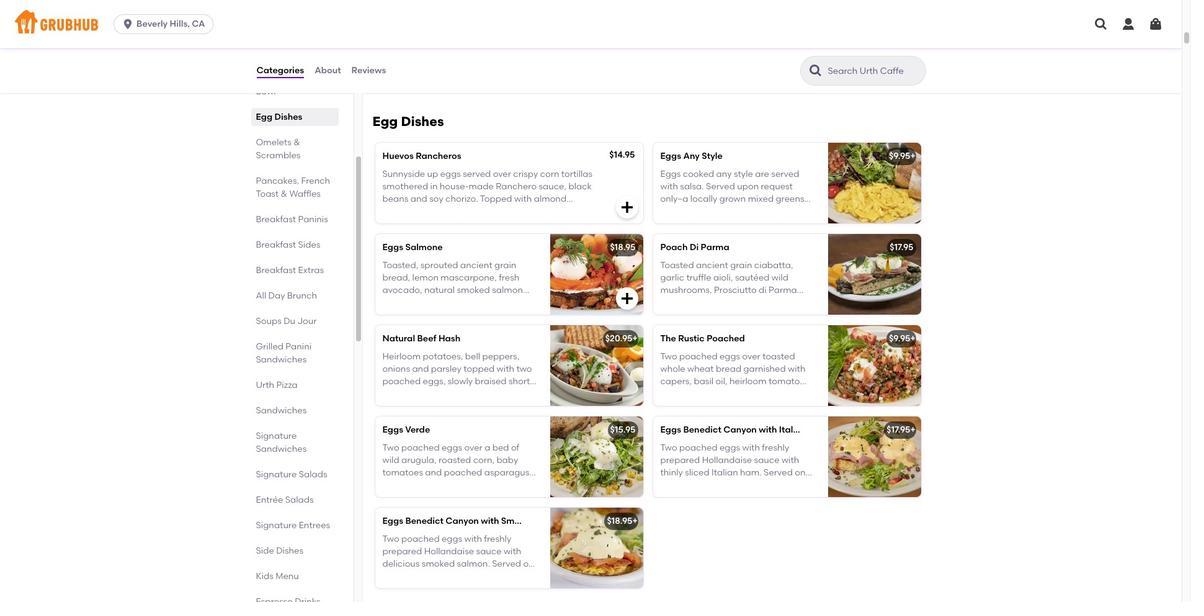 Task type: vqa. For each thing, say whether or not it's contained in the screenshot.
bottommost the would
no



Task type: describe. For each thing, give the bounding box(es) containing it.
any
[[684, 151, 700, 162]]

salmon
[[538, 516, 570, 527]]

yogurt inside fresh seasonal white or ruby red grapefruit segments. served with cottage cheese, yogurt or whipped cream.
[[731, 58, 758, 68]]

toast
[[256, 189, 279, 199]]

eggs for eggs benedict canyon with smoked salmon
[[383, 516, 403, 527]]

strawberries.
[[434, 33, 488, 43]]

side
[[256, 546, 274, 556]]

basil inside heirloom potatoes, bell peppers, onions and parsley topped with two poached eggs, slowly braised short rib, chopped tomato, basil oil and reggiano parmesan cheese.
[[474, 389, 494, 399]]

canyon for italian
[[724, 425, 757, 435]]

sandwiches inside grilled panini sandwiches
[[256, 354, 307, 365]]

tomato,
[[438, 389, 472, 399]]

eggs verde
[[383, 425, 430, 435]]

salmone
[[406, 242, 443, 253]]

with inside heirloom potatoes, bell peppers, onions and parsley topped with two poached eggs, slowly braised short rib, chopped tomato, basil oil and reggiano parmesan cheese.
[[497, 364, 515, 374]]

huevos
[[383, 151, 414, 162]]

beverly hills, ca
[[137, 19, 205, 29]]

salad
[[661, 206, 684, 217]]

Search Urth Caffe search field
[[827, 65, 922, 77]]

served for fresh seasonal white or ruby red grapefruit segments. served with cottage cheese, yogurt or whipped cream.
[[750, 45, 779, 56]]

eggs for eggs benedict canyon with italian ham*
[[661, 425, 682, 435]]

omelets & scrambles
[[256, 137, 301, 161]]

dressed
[[686, 206, 719, 217]]

entrée salads
[[256, 495, 314, 505]]

sides
[[298, 240, 321, 250]]

white
[[725, 33, 748, 43]]

eggs benedict canyon with italian ham* image
[[828, 417, 921, 497]]

$17.95 +
[[887, 425, 916, 435]]

$9.95 + for two poached eggs over toasted whole wheat bread garnished with capers, basil oil, heirloom tomato and red onion.
[[889, 333, 916, 344]]

cheese, inside fresh seasonal white or ruby red grapefruit segments. served with cottage cheese, yogurt or whipped cream.
[[696, 58, 729, 68]]

natural beef hash image
[[550, 325, 643, 406]]

$20.95 +
[[606, 333, 638, 344]]

1 horizontal spatial egg dishes
[[373, 114, 444, 129]]

the
[[311, 73, 324, 84]]

$15.95
[[610, 425, 636, 435]]

breakfast for breakfast by the bowl
[[256, 73, 296, 84]]

main navigation navigation
[[0, 0, 1182, 48]]

onion.
[[696, 389, 721, 399]]

tomato
[[769, 376, 800, 387]]

all day brunch
[[256, 290, 317, 301]]

are
[[755, 169, 770, 179]]

bread
[[716, 364, 742, 374]]

beverly
[[137, 19, 168, 29]]

fresh sliced strawberries. served with cottage cheese, yogurt or whipped cream.
[[383, 33, 519, 68]]

grilled
[[256, 341, 284, 352]]

french
[[301, 176, 330, 186]]

with down grown at right
[[721, 206, 739, 217]]

eggs for eggs salmone
[[383, 242, 403, 253]]

style
[[702, 151, 723, 162]]

oil
[[496, 389, 505, 399]]

or inside fresh sliced strawberries. served with cottage cheese, yogurt or whipped cream.
[[502, 45, 511, 56]]

+ for two poached eggs over toasted whole wheat bread garnished with capers, basil oil, heirloom tomato and red onion.
[[911, 333, 916, 344]]

two
[[661, 351, 678, 362]]

eggs any style image
[[828, 143, 921, 224]]

fresh seasonal white or ruby red grapefruit segments. served with cottage cheese, yogurt or whipped cream. button
[[653, 7, 921, 88]]

capers,
[[661, 376, 692, 387]]

poached inside heirloom potatoes, bell peppers, onions and parsley topped with two poached eggs, slowly braised short rib, chopped tomato, basil oil and reggiano parmesan cheese.
[[383, 376, 421, 387]]

braised
[[475, 376, 507, 387]]

and inside two poached eggs over toasted whole wheat bread garnished with capers, basil oil, heirloom tomato and red onion.
[[661, 389, 677, 399]]

with left smoked
[[481, 516, 499, 527]]

+ for heirloom potatoes, bell peppers, onions and parsley topped with two poached eggs, slowly braised short rib, chopped tomato, basil oil and reggiano parmesan cheese.
[[633, 333, 638, 344]]

eggs benedict canyon with smoked salmon image
[[550, 508, 643, 589]]

heirloom potatoes, bell peppers, onions and parsley topped with two poached eggs, slowly braised short rib, chopped tomato, basil oil and reggiano parmesan cheese.
[[383, 351, 532, 412]]

huevos rancheros
[[383, 151, 462, 162]]

breakfast for breakfast paninis
[[256, 214, 296, 225]]

breakfast paninis
[[256, 214, 328, 225]]

categories
[[257, 65, 304, 76]]

breakfast for breakfast extras
[[256, 265, 296, 276]]

style
[[734, 169, 753, 179]]

rancheros
[[416, 151, 462, 162]]

hash
[[439, 333, 461, 344]]

yogurt inside fresh sliced strawberries. served with cottage cheese, yogurt or whipped cream.
[[473, 45, 500, 56]]

day
[[268, 290, 285, 301]]

grapefruit
[[661, 45, 703, 56]]

pizza
[[276, 380, 298, 390]]

bread.
[[733, 219, 760, 230]]

the rustic poached
[[661, 333, 745, 344]]

bell
[[465, 351, 480, 362]]

cheese.
[[468, 401, 501, 412]]

signature for signature salads
[[256, 469, 297, 480]]

and down short
[[507, 389, 524, 399]]

served
[[772, 169, 800, 179]]

served for eggs cooked any style are served with salsa. served upon request only–a locally grown mixed greens salad dressed with urth vinaigrette and fresh-baked bread.
[[706, 181, 735, 192]]

0 horizontal spatial egg dishes
[[256, 112, 303, 122]]

pancakes,
[[256, 176, 299, 186]]

fresh grapefruit bowl image
[[828, 7, 921, 88]]

svg image inside the beverly hills, ca button
[[122, 18, 134, 30]]

about
[[315, 65, 341, 76]]

eggs salmone image
[[550, 234, 643, 315]]

poached inside two poached eggs over toasted whole wheat bread garnished with capers, basil oil, heirloom tomato and red onion.
[[680, 351, 718, 362]]

eggs,
[[423, 376, 446, 387]]

chopped
[[398, 389, 436, 399]]

with inside fresh sliced strawberries. served with cottage cheese, yogurt or whipped cream.
[[383, 45, 400, 56]]

basil inside two poached eggs over toasted whole wheat bread garnished with capers, basil oil, heirloom tomato and red onion.
[[694, 376, 714, 387]]

signature entrees
[[256, 520, 330, 531]]

grown
[[720, 194, 746, 204]]

cream. inside fresh sliced strawberries. served with cottage cheese, yogurt or whipped cream.
[[421, 58, 451, 68]]

$14.95
[[610, 150, 635, 160]]

fresh for fresh seasonal white or ruby red grapefruit segments. served with cottage cheese, yogurt or whipped cream.
[[661, 33, 683, 43]]

urth inside eggs cooked any style are served with salsa. served upon request only–a locally grown mixed greens salad dressed with urth vinaigrette and fresh-baked bread.
[[741, 206, 760, 217]]

verde
[[405, 425, 430, 435]]

and up eggs,
[[412, 364, 429, 374]]

peppers,
[[483, 351, 520, 362]]

entrée
[[256, 495, 283, 505]]

salads for entrée salads
[[285, 495, 314, 505]]

$17.95 for $17.95
[[890, 242, 914, 253]]

red inside fresh seasonal white or ruby red grapefruit segments. served with cottage cheese, yogurt or whipped cream.
[[784, 33, 798, 43]]

wheat
[[688, 364, 714, 374]]

toasted
[[763, 351, 795, 362]]

waffles
[[289, 189, 321, 199]]

upon
[[737, 181, 759, 192]]

entrees
[[299, 520, 330, 531]]

3 sandwiches from the top
[[256, 444, 307, 454]]

poached
[[707, 333, 745, 344]]

urth pizza
[[256, 380, 298, 390]]

canyon for smoked
[[446, 516, 479, 527]]

benedict for eggs benedict canyon with italian ham*
[[684, 425, 722, 435]]

cooked
[[683, 169, 715, 179]]

segments.
[[705, 45, 748, 56]]

and inside eggs cooked any style are served with salsa. served upon request only–a locally grown mixed greens salad dressed with urth vinaigrette and fresh-baked bread.
[[661, 219, 677, 230]]

locally
[[691, 194, 718, 204]]

2 sandwiches from the top
[[256, 405, 307, 416]]

kids menu
[[256, 571, 299, 582]]

signature for signature sandwiches
[[256, 431, 297, 441]]

paninis
[[298, 214, 328, 225]]

bowl
[[256, 86, 276, 97]]

salads for signature salads
[[299, 469, 327, 480]]

seasonal
[[685, 33, 723, 43]]

eggs for eggs verde
[[383, 425, 403, 435]]



Task type: locate. For each thing, give the bounding box(es) containing it.
with up the 'only–a'
[[661, 181, 678, 192]]

urth
[[741, 206, 760, 217], [256, 380, 274, 390]]

1 horizontal spatial fresh
[[661, 33, 683, 43]]

3 breakfast from the top
[[256, 240, 296, 250]]

di
[[690, 242, 699, 253]]

1 horizontal spatial red
[[784, 33, 798, 43]]

0 horizontal spatial yogurt
[[473, 45, 500, 56]]

2 whipped from the left
[[771, 58, 808, 68]]

mixed
[[748, 194, 774, 204]]

dishes up omelets
[[275, 112, 303, 122]]

1 vertical spatial cottage
[[661, 58, 694, 68]]

1 vertical spatial $18.95
[[607, 516, 633, 527]]

1 vertical spatial yogurt
[[731, 58, 758, 68]]

$9.95 +
[[889, 151, 916, 162], [889, 333, 916, 344]]

4 breakfast from the top
[[256, 265, 296, 276]]

egg dishes
[[256, 112, 303, 122], [373, 114, 444, 129]]

breakfast up 'breakfast extras'
[[256, 240, 296, 250]]

and down salad
[[661, 219, 677, 230]]

dishes right side
[[276, 546, 304, 556]]

served inside fresh seasonal white or ruby red grapefruit segments. served with cottage cheese, yogurt or whipped cream.
[[750, 45, 779, 56]]

1 horizontal spatial or
[[750, 33, 759, 43]]

1 horizontal spatial basil
[[694, 376, 714, 387]]

1 horizontal spatial yogurt
[[731, 58, 758, 68]]

greens
[[776, 194, 805, 204]]

& inside pancakes, french toast & waffles
[[281, 189, 287, 199]]

0 horizontal spatial urth
[[256, 380, 274, 390]]

2 vertical spatial sandwiches
[[256, 444, 307, 454]]

0 horizontal spatial or
[[502, 45, 511, 56]]

1 fresh from the left
[[383, 33, 405, 43]]

1 vertical spatial served
[[750, 45, 779, 56]]

fresh for fresh sliced strawberries. served with cottage cheese, yogurt or whipped cream.
[[383, 33, 405, 43]]

side dishes
[[256, 546, 304, 556]]

0 vertical spatial &
[[294, 137, 300, 148]]

whipped inside fresh seasonal white or ruby red grapefruit segments. served with cottage cheese, yogurt or whipped cream.
[[771, 58, 808, 68]]

0 vertical spatial cream.
[[421, 58, 451, 68]]

1 sandwiches from the top
[[256, 354, 307, 365]]

and down capers,
[[661, 389, 677, 399]]

reviews
[[352, 65, 386, 76]]

natural beef hash
[[383, 333, 461, 344]]

slowly
[[448, 376, 473, 387]]

served inside fresh sliced strawberries. served with cottage cheese, yogurt or whipped cream.
[[490, 33, 519, 43]]

red right ruby
[[784, 33, 798, 43]]

extras
[[298, 265, 324, 276]]

0 horizontal spatial svg image
[[122, 18, 134, 30]]

1 horizontal spatial egg
[[373, 114, 398, 129]]

basil up cheese.
[[474, 389, 494, 399]]

benedict for eggs benedict canyon with smoked salmon
[[406, 516, 444, 527]]

vinaigrette
[[761, 206, 807, 217]]

1 horizontal spatial cottage
[[661, 58, 694, 68]]

breakfast inside breakfast by the bowl
[[256, 73, 296, 84]]

sandwiches down grilled
[[256, 354, 307, 365]]

cottage down sliced
[[402, 45, 436, 56]]

$18.95 for $18.95 +
[[607, 516, 633, 527]]

1 horizontal spatial svg image
[[620, 291, 635, 306]]

svg image
[[122, 18, 134, 30], [620, 291, 635, 306]]

1 horizontal spatial canyon
[[724, 425, 757, 435]]

with left italian on the bottom right of page
[[759, 425, 777, 435]]

fresh sliced strawberries. served with cottage cheese, yogurt or whipped cream. button
[[375, 7, 643, 88]]

request
[[761, 181, 793, 192]]

egg down bowl
[[256, 112, 273, 122]]

breakfast extras
[[256, 265, 324, 276]]

cheese, inside fresh sliced strawberries. served with cottage cheese, yogurt or whipped cream.
[[438, 45, 471, 56]]

1 $9.95 + from the top
[[889, 151, 916, 162]]

0 vertical spatial $18.95
[[610, 242, 636, 253]]

cheese, down segments.
[[696, 58, 729, 68]]

basil down wheat
[[694, 376, 714, 387]]

& down pancakes,
[[281, 189, 287, 199]]

breakfast up "day"
[[256, 265, 296, 276]]

0 horizontal spatial canyon
[[446, 516, 479, 527]]

breakfast sides
[[256, 240, 321, 250]]

$9.95 for eggs cooked any style are served with salsa. served upon request only–a locally grown mixed greens salad dressed with urth vinaigrette and fresh-baked bread.
[[889, 151, 911, 162]]

canyon left smoked
[[446, 516, 479, 527]]

2 fresh from the left
[[661, 33, 683, 43]]

$18.95 +
[[607, 516, 638, 527]]

hills,
[[170, 19, 190, 29]]

urth up bread.
[[741, 206, 760, 217]]

canyon down heirloom
[[724, 425, 757, 435]]

1 vertical spatial poached
[[383, 376, 421, 387]]

with down ruby
[[782, 45, 799, 56]]

0 vertical spatial cheese,
[[438, 45, 471, 56]]

& up scrambles
[[294, 137, 300, 148]]

garnished
[[744, 364, 786, 374]]

baked
[[704, 219, 731, 230]]

1 horizontal spatial cream.
[[661, 70, 690, 81]]

soups
[[256, 316, 282, 326]]

fresh left sliced
[[383, 33, 405, 43]]

egg dishes up huevos
[[373, 114, 444, 129]]

sandwiches up signature salads at bottom
[[256, 444, 307, 454]]

0 horizontal spatial cream.
[[421, 58, 451, 68]]

served right strawberries.
[[490, 33, 519, 43]]

& inside omelets & scrambles
[[294, 137, 300, 148]]

0 horizontal spatial served
[[490, 33, 519, 43]]

1 $9.95 from the top
[[889, 151, 911, 162]]

0 horizontal spatial cheese,
[[438, 45, 471, 56]]

1 horizontal spatial served
[[706, 181, 735, 192]]

eggs for eggs cooked any style are served with salsa. served upon request only–a locally grown mixed greens salad dressed with urth vinaigrette and fresh-baked bread.
[[661, 169, 681, 179]]

1 vertical spatial canyon
[[446, 516, 479, 527]]

yogurt down strawberries.
[[473, 45, 500, 56]]

heirloom
[[730, 376, 767, 387]]

cottage inside fresh seasonal white or ruby red grapefruit segments. served with cottage cheese, yogurt or whipped cream.
[[661, 58, 694, 68]]

fresh inside fresh sliced strawberries. served with cottage cheese, yogurt or whipped cream.
[[383, 33, 405, 43]]

breakfast for breakfast sides
[[256, 240, 296, 250]]

2 signature from the top
[[256, 469, 297, 480]]

1 whipped from the left
[[383, 58, 419, 68]]

with
[[383, 45, 400, 56], [782, 45, 799, 56], [661, 181, 678, 192], [721, 206, 739, 217], [497, 364, 515, 374], [788, 364, 806, 374], [759, 425, 777, 435], [481, 516, 499, 527]]

ham*
[[809, 425, 833, 435]]

fresh
[[383, 33, 405, 43], [661, 33, 683, 43]]

1 vertical spatial salads
[[285, 495, 314, 505]]

whipped down sliced
[[383, 58, 419, 68]]

cheese, down strawberries.
[[438, 45, 471, 56]]

salads up signature entrees
[[285, 495, 314, 505]]

1 vertical spatial svg image
[[620, 291, 635, 306]]

$18.95 for $18.95
[[610, 242, 636, 253]]

breakfast up bowl
[[256, 73, 296, 84]]

0 vertical spatial red
[[784, 33, 798, 43]]

by
[[298, 73, 308, 84]]

1 horizontal spatial whipped
[[771, 58, 808, 68]]

1 vertical spatial benedict
[[406, 516, 444, 527]]

poached down onions
[[383, 376, 421, 387]]

yogurt down segments.
[[731, 58, 758, 68]]

0 vertical spatial canyon
[[724, 425, 757, 435]]

0 vertical spatial yogurt
[[473, 45, 500, 56]]

served down ruby
[[750, 45, 779, 56]]

2 breakfast from the top
[[256, 214, 296, 225]]

served inside eggs cooked any style are served with salsa. served upon request only–a locally grown mixed greens salad dressed with urth vinaigrette and fresh-baked bread.
[[706, 181, 735, 192]]

with down peppers,
[[497, 364, 515, 374]]

whipped inside fresh sliced strawberries. served with cottage cheese, yogurt or whipped cream.
[[383, 58, 419, 68]]

1 horizontal spatial cheese,
[[696, 58, 729, 68]]

eggs inside eggs cooked any style are served with salsa. served upon request only–a locally grown mixed greens salad dressed with urth vinaigrette and fresh-baked bread.
[[661, 169, 681, 179]]

with up tomato at the bottom right of page
[[788, 364, 806, 374]]

with inside two poached eggs over toasted whole wheat bread garnished with capers, basil oil, heirloom tomato and red onion.
[[788, 364, 806, 374]]

0 horizontal spatial egg
[[256, 112, 273, 122]]

jour
[[298, 316, 317, 326]]

fresh-
[[680, 219, 704, 230]]

red down capers,
[[680, 389, 694, 399]]

svg image left beverly
[[122, 18, 134, 30]]

served
[[490, 33, 519, 43], [750, 45, 779, 56], [706, 181, 735, 192]]

0 vertical spatial poached
[[680, 351, 718, 362]]

$9.95
[[889, 151, 911, 162], [889, 333, 911, 344]]

fresh inside fresh seasonal white or ruby red grapefruit segments. served with cottage cheese, yogurt or whipped cream.
[[661, 33, 683, 43]]

salsa.
[[680, 181, 704, 192]]

basil
[[694, 376, 714, 387], [474, 389, 494, 399]]

sandwiches down urth pizza at the left bottom of page
[[256, 405, 307, 416]]

eggs verde image
[[550, 417, 643, 497]]

0 horizontal spatial fresh
[[383, 33, 405, 43]]

0 horizontal spatial cottage
[[402, 45, 436, 56]]

1 horizontal spatial urth
[[741, 206, 760, 217]]

potatoes,
[[423, 351, 463, 362]]

breakfast by the bowl
[[256, 73, 324, 97]]

0 vertical spatial $9.95
[[889, 151, 911, 162]]

1 breakfast from the top
[[256, 73, 296, 84]]

with inside fresh seasonal white or ruby red grapefruit segments. served with cottage cheese, yogurt or whipped cream.
[[782, 45, 799, 56]]

1 vertical spatial signature
[[256, 469, 297, 480]]

whole
[[661, 364, 686, 374]]

1 signature from the top
[[256, 431, 297, 441]]

0 horizontal spatial poached
[[383, 376, 421, 387]]

eggs salmone
[[383, 242, 443, 253]]

egg up huevos
[[373, 114, 398, 129]]

parsley
[[431, 364, 462, 374]]

signature salads
[[256, 469, 327, 480]]

cream. inside fresh seasonal white or ruby red grapefruit segments. served with cottage cheese, yogurt or whipped cream.
[[661, 70, 690, 81]]

poached
[[680, 351, 718, 362], [383, 376, 421, 387]]

signature up signature salads at bottom
[[256, 431, 297, 441]]

0 vertical spatial urth
[[741, 206, 760, 217]]

breakfast down the "toast" on the left of page
[[256, 214, 296, 225]]

heirloom
[[383, 351, 421, 362]]

poach di parma image
[[828, 234, 921, 315]]

cottage inside fresh sliced strawberries. served with cottage cheese, yogurt or whipped cream.
[[402, 45, 436, 56]]

1 vertical spatial cream.
[[661, 70, 690, 81]]

grilled panini sandwiches
[[256, 341, 312, 365]]

dishes up huevos rancheros
[[401, 114, 444, 129]]

search icon image
[[808, 63, 823, 78]]

signature inside signature sandwiches
[[256, 431, 297, 441]]

svg image
[[1094, 17, 1109, 32], [1122, 17, 1136, 32], [1149, 17, 1164, 32], [620, 200, 635, 215]]

urth left pizza
[[256, 380, 274, 390]]

egg
[[256, 112, 273, 122], [373, 114, 398, 129]]

0 vertical spatial signature
[[256, 431, 297, 441]]

signature
[[256, 431, 297, 441], [256, 469, 297, 480], [256, 520, 297, 531]]

signature for signature entrees
[[256, 520, 297, 531]]

1 vertical spatial red
[[680, 389, 694, 399]]

smoked
[[501, 516, 536, 527]]

short
[[509, 376, 530, 387]]

2 horizontal spatial served
[[750, 45, 779, 56]]

$9.95 + for eggs cooked any style are served with salsa. served upon request only–a locally grown mixed greens salad dressed with urth vinaigrette and fresh-baked bread.
[[889, 151, 916, 162]]

signature sandwiches
[[256, 431, 307, 454]]

poached up wheat
[[680, 351, 718, 362]]

2 horizontal spatial or
[[760, 58, 769, 68]]

parmesan
[[423, 401, 466, 412]]

0 horizontal spatial benedict
[[406, 516, 444, 527]]

0 vertical spatial $9.95 +
[[889, 151, 916, 162]]

0 vertical spatial basil
[[694, 376, 714, 387]]

red inside two poached eggs over toasted whole wheat bread garnished with capers, basil oil, heirloom tomato and red onion.
[[680, 389, 694, 399]]

fresh seasonal white or ruby red grapefruit segments. served with cottage cheese, yogurt or whipped cream.
[[661, 33, 808, 81]]

reviews button
[[351, 48, 387, 93]]

1 horizontal spatial benedict
[[684, 425, 722, 435]]

with up reviews
[[383, 45, 400, 56]]

beef
[[417, 333, 437, 344]]

$18.95
[[610, 242, 636, 253], [607, 516, 633, 527]]

2 $9.95 + from the top
[[889, 333, 916, 344]]

oil,
[[716, 376, 728, 387]]

breakfast
[[256, 73, 296, 84], [256, 214, 296, 225], [256, 240, 296, 250], [256, 265, 296, 276]]

1 horizontal spatial poached
[[680, 351, 718, 362]]

egg dishes up omelets
[[256, 112, 303, 122]]

2 vertical spatial served
[[706, 181, 735, 192]]

dishes
[[275, 112, 303, 122], [401, 114, 444, 129], [276, 546, 304, 556]]

0 horizontal spatial whipped
[[383, 58, 419, 68]]

all
[[256, 290, 266, 301]]

0 vertical spatial salads
[[299, 469, 327, 480]]

yogurt
[[473, 45, 500, 56], [731, 58, 758, 68]]

2 vertical spatial or
[[760, 58, 769, 68]]

0 horizontal spatial basil
[[474, 389, 494, 399]]

parma
[[701, 242, 730, 253]]

any
[[717, 169, 732, 179]]

0 vertical spatial or
[[750, 33, 759, 43]]

the
[[661, 333, 677, 344]]

eggs
[[720, 351, 741, 362]]

+
[[911, 151, 916, 162], [633, 333, 638, 344], [911, 333, 916, 344], [911, 425, 916, 435], [633, 516, 638, 527]]

svg image up $20.95 +
[[620, 291, 635, 306]]

1 vertical spatial urth
[[256, 380, 274, 390]]

0 horizontal spatial red
[[680, 389, 694, 399]]

0 horizontal spatial &
[[281, 189, 287, 199]]

fresh up grapefruit
[[661, 33, 683, 43]]

0 vertical spatial sandwiches
[[256, 354, 307, 365]]

topped
[[464, 364, 495, 374]]

0 vertical spatial benedict
[[684, 425, 722, 435]]

&
[[294, 137, 300, 148], [281, 189, 287, 199]]

whipped left "search icon"
[[771, 58, 808, 68]]

du
[[284, 316, 295, 326]]

$9.95 for two poached eggs over toasted whole wheat bread garnished with capers, basil oil, heirloom tomato and red onion.
[[889, 333, 911, 344]]

salads up 'entrée salads' on the bottom left
[[299, 469, 327, 480]]

3 signature from the top
[[256, 520, 297, 531]]

1 vertical spatial or
[[502, 45, 511, 56]]

0 vertical spatial served
[[490, 33, 519, 43]]

onions
[[383, 364, 410, 374]]

1 vertical spatial $17.95
[[887, 425, 911, 435]]

natural
[[383, 333, 415, 344]]

kids
[[256, 571, 274, 582]]

1 vertical spatial basil
[[474, 389, 494, 399]]

$17.95
[[890, 242, 914, 253], [887, 425, 911, 435]]

the rustic poached image
[[828, 325, 921, 406]]

cream. down sliced
[[421, 58, 451, 68]]

1 horizontal spatial &
[[294, 137, 300, 148]]

eggs benedict canyon with italian ham*
[[661, 425, 833, 435]]

two
[[517, 364, 532, 374]]

cream. down grapefruit
[[661, 70, 690, 81]]

2 $9.95 from the top
[[889, 333, 911, 344]]

1 vertical spatial $9.95
[[889, 333, 911, 344]]

signature up side dishes
[[256, 520, 297, 531]]

soups du jour
[[256, 316, 317, 326]]

salads
[[299, 469, 327, 480], [285, 495, 314, 505]]

cottage down grapefruit
[[661, 58, 694, 68]]

1 vertical spatial &
[[281, 189, 287, 199]]

0 vertical spatial $17.95
[[890, 242, 914, 253]]

$17.95 for $17.95 +
[[887, 425, 911, 435]]

served down any
[[706, 181, 735, 192]]

0 vertical spatial svg image
[[122, 18, 134, 30]]

italian
[[779, 425, 807, 435]]

1 vertical spatial sandwiches
[[256, 405, 307, 416]]

strawberry bowl image
[[550, 7, 643, 88]]

eggs for eggs any style
[[661, 151, 682, 162]]

1 vertical spatial cheese,
[[696, 58, 729, 68]]

+ for eggs cooked any style are served with salsa. served upon request only–a locally grown mixed greens salad dressed with urth vinaigrette and fresh-baked bread.
[[911, 151, 916, 162]]

1 vertical spatial $9.95 +
[[889, 333, 916, 344]]

2 vertical spatial signature
[[256, 520, 297, 531]]

signature up "entrée"
[[256, 469, 297, 480]]

0 vertical spatial cottage
[[402, 45, 436, 56]]



